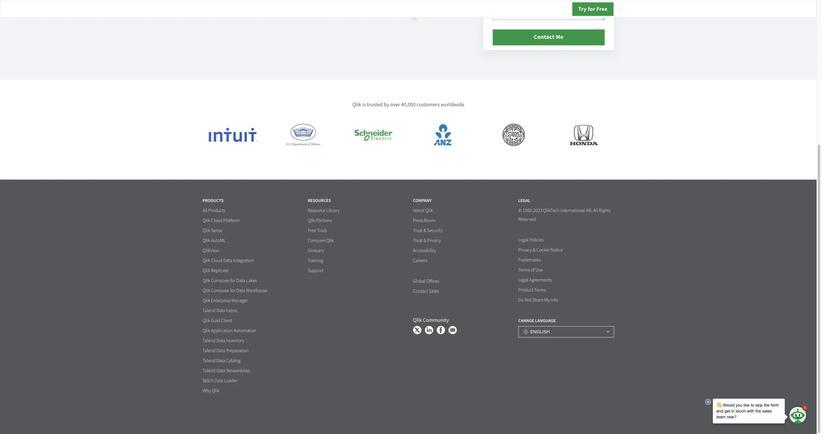 Task type: describe. For each thing, give the bounding box(es) containing it.
data left lakes
[[237, 278, 245, 284]]

qlik for qlik replicate
[[203, 268, 210, 274]]

do
[[519, 298, 524, 304]]

try for free
[[579, 5, 608, 13]]

data for preparation
[[217, 348, 225, 354]]

data for catalog
[[217, 358, 225, 364]]

free inside free trials link
[[308, 228, 316, 234]]

talend data fabric link
[[203, 308, 238, 314]]

trust for trust & privacy
[[413, 238, 423, 244]]

stitch data loader
[[203, 378, 238, 384]]

trust & privacy link
[[413, 238, 441, 244]]

0 horizontal spatial terms
[[519, 268, 530, 273]]

use
[[536, 268, 543, 273]]

0 vertical spatial for
[[588, 5, 596, 13]]

try for free link
[[573, 2, 614, 16]]

gold
[[211, 318, 220, 324]]

room
[[425, 218, 436, 224]]

glossary
[[308, 248, 324, 254]]

& for cookie
[[533, 248, 536, 253]]

trials
[[317, 228, 327, 234]]

cloud for platform
[[211, 218, 223, 224]]

client
[[221, 318, 232, 324]]

compose for qlik compose for data warehouse
[[211, 288, 230, 294]]

over
[[391, 101, 400, 108]]

trademarks
[[519, 258, 541, 263]]

sense
[[211, 228, 223, 234]]

all products link
[[203, 208, 226, 214]]

qlik for qlik cloud data integration
[[203, 258, 210, 264]]

integration
[[233, 258, 254, 264]]

resources
[[308, 198, 331, 204]]

qlik compose for data warehouse
[[203, 288, 268, 294]]

change
[[519, 318, 535, 324]]

preparation
[[226, 348, 249, 354]]

trust for trust & security
[[413, 228, 423, 234]]

support link
[[308, 268, 324, 274]]

legal for legal agreements
[[519, 278, 529, 284]]

by
[[384, 101, 390, 108]]

warehouse
[[246, 288, 268, 294]]

platform
[[224, 218, 240, 224]]

qlik community
[[413, 317, 449, 324]]

qlik automl link
[[203, 238, 226, 244]]

agreements
[[530, 278, 552, 284]]

& for privacy
[[424, 238, 427, 244]]

enterprise
[[211, 298, 231, 304]]

data up replicate
[[224, 258, 232, 264]]

qlik is trusted by over 40,000 customers worldwide
[[353, 101, 465, 108]]

about
[[413, 208, 425, 214]]

& for security
[[424, 228, 427, 234]]

data for stewardship
[[217, 368, 225, 374]]

not
[[525, 298, 532, 304]]

all products
[[203, 208, 226, 214]]

data for inventory
[[217, 338, 225, 344]]

talend data stewardship
[[203, 368, 250, 374]]

is
[[363, 101, 366, 108]]

change language
[[519, 318, 556, 324]]

privacy & cookie notice link
[[519, 248, 564, 254]]

qlik for qlik sense
[[203, 228, 210, 234]]

qliktech
[[544, 208, 560, 214]]

talend for talend data catalog
[[203, 358, 216, 364]]

of
[[531, 268, 535, 273]]

talend data fabric
[[203, 308, 238, 314]]

fabric
[[226, 308, 238, 314]]

talend for talend data fabric
[[203, 308, 216, 314]]

1 vertical spatial privacy
[[519, 248, 532, 253]]

qlik for qlik partners
[[308, 218, 316, 224]]

qlik compose for data warehouse link
[[203, 288, 268, 294]]

compose for qlik compose for data lakes
[[211, 278, 230, 284]]

qlik for qlik community
[[413, 317, 422, 324]]

community
[[423, 317, 449, 324]]

resource library link
[[308, 208, 340, 214]]

all inside © 1993-2023 qliktech international ab, all rights reserved
[[594, 208, 598, 214]]

contact sales link
[[413, 289, 439, 295]]

trust & privacy
[[413, 238, 441, 244]]

qlik compose for data lakes link
[[203, 278, 257, 284]]

2023
[[534, 208, 543, 214]]

qlik partners
[[308, 218, 332, 224]]

trademarks link
[[519, 258, 541, 264]]

stewardship
[[226, 368, 250, 374]]

qlik for qlik compose for data lakes
[[203, 278, 210, 284]]

why qlik
[[203, 389, 219, 394]]

free inside the 'try for free' link
[[597, 5, 608, 13]]

why
[[203, 389, 211, 394]]

policies
[[530, 237, 544, 243]]

why qlik link
[[203, 389, 219, 395]]

resource library
[[308, 208, 340, 214]]

talend data catalog
[[203, 358, 241, 364]]

try
[[579, 5, 587, 13]]

reserved
[[519, 217, 536, 223]]

english
[[531, 330, 550, 335]]

talend data preparation link
[[203, 348, 249, 355]]

accessibility link
[[413, 248, 437, 254]]

legal agreements
[[519, 278, 552, 284]]

qlik inside "link"
[[327, 238, 334, 244]]

qlik cloud platform
[[203, 218, 240, 224]]

1993-
[[523, 208, 534, 214]]

stitch
[[203, 378, 214, 384]]

partners
[[317, 218, 332, 224]]

legal agreements link
[[519, 278, 552, 284]]

talend data stewardship link
[[203, 368, 250, 375]]

application
[[211, 328, 233, 334]]

my
[[545, 298, 550, 304]]

stitch data loader link
[[203, 378, 238, 385]]



Task type: vqa. For each thing, say whether or not it's contained in the screenshot.
©
yes



Task type: locate. For each thing, give the bounding box(es) containing it.
qlik cloud platform link
[[203, 218, 240, 224]]

qlik for qlik cloud platform
[[203, 218, 210, 224]]

sales
[[429, 289, 439, 295]]

trust & security
[[413, 228, 443, 234]]

0 vertical spatial &
[[424, 228, 427, 234]]

©
[[519, 208, 522, 214]]

0 vertical spatial cloud
[[211, 218, 223, 224]]

qlik enterprise manager link
[[203, 298, 248, 304]]

qlik down qlikview link
[[203, 258, 210, 264]]

qlik down trials
[[327, 238, 334, 244]]

talend data inventory
[[203, 338, 245, 344]]

1 compose from the top
[[211, 278, 230, 284]]

data down talend data preparation link at the bottom left of the page
[[217, 358, 225, 364]]

info
[[551, 298, 559, 304]]

0 vertical spatial terms
[[519, 268, 530, 273]]

qlik for qlik automl
[[203, 238, 210, 244]]

& left "cookie" at bottom
[[533, 248, 536, 253]]

data for loader
[[215, 378, 223, 384]]

all
[[203, 208, 208, 214], [594, 208, 598, 214]]

all up qlik cloud platform
[[203, 208, 208, 214]]

qlik cloud data integration link
[[203, 258, 254, 264]]

data right the stitch at bottom
[[215, 378, 223, 384]]

legal inside the legal policies link
[[519, 237, 529, 243]]

None text field
[[493, 0, 605, 20]]

2 talend from the top
[[203, 338, 216, 344]]

2 vertical spatial legal
[[519, 278, 529, 284]]

qlik up room
[[426, 208, 433, 214]]

0 vertical spatial free
[[597, 5, 608, 13]]

qlik down 'qlik replicate' link
[[203, 278, 210, 284]]

qlik for qlik application automation
[[203, 328, 210, 334]]

catalog
[[226, 358, 241, 364]]

accessibility
[[413, 248, 437, 254]]

qlik compose for data lakes
[[203, 278, 257, 284]]

privacy down security
[[428, 238, 441, 244]]

customers
[[417, 101, 440, 108]]

cloud for data
[[211, 258, 223, 264]]

2 vertical spatial for
[[230, 288, 236, 294]]

5 talend from the top
[[203, 368, 216, 374]]

for for lakes
[[230, 278, 236, 284]]

inventory
[[226, 338, 245, 344]]

compose down replicate
[[211, 278, 230, 284]]

1 vertical spatial terms
[[535, 288, 547, 294]]

qlik gold client link
[[203, 318, 232, 325]]

glossary link
[[308, 248, 324, 254]]

trust up the "accessibility" on the bottom right
[[413, 238, 423, 244]]

© 1993-2023 qliktech international ab, all rights reserved
[[519, 208, 611, 223]]

legal inside legal agreements link
[[519, 278, 529, 284]]

4 talend from the top
[[203, 358, 216, 364]]

terms down agreements
[[535, 288, 547, 294]]

terms left of
[[519, 268, 530, 273]]

0 horizontal spatial privacy
[[428, 238, 441, 244]]

free left trials
[[308, 228, 316, 234]]

ab,
[[587, 208, 593, 214]]

talend for talend data inventory
[[203, 338, 216, 344]]

0 horizontal spatial all
[[203, 208, 208, 214]]

pizza express image
[[487, 123, 541, 147]]

trust down press
[[413, 228, 423, 234]]

qlik gold client
[[203, 318, 232, 324]]

careers
[[413, 258, 428, 264]]

2 vertical spatial &
[[533, 248, 536, 253]]

qlik down resource on the left top of page
[[308, 218, 316, 224]]

for down qlik compose for data lakes link
[[230, 288, 236, 294]]

talend for talend data stewardship
[[203, 368, 216, 374]]

qlik left replicate
[[203, 268, 210, 274]]

global offices link
[[413, 279, 440, 285]]

talend
[[203, 308, 216, 314], [203, 338, 216, 344], [203, 348, 216, 354], [203, 358, 216, 364], [203, 368, 216, 374]]

qlik up qlik enterprise manager
[[203, 288, 210, 294]]

qlikview link
[[203, 248, 219, 254]]

data up talend data catalog
[[217, 348, 225, 354]]

2 all from the left
[[594, 208, 598, 214]]

compare
[[308, 238, 326, 244]]

1 trust from the top
[[413, 228, 423, 234]]

privacy
[[428, 238, 441, 244], [519, 248, 532, 253]]

qlik for qlik compose for data warehouse
[[203, 288, 210, 294]]

qlik left enterprise
[[203, 298, 210, 304]]

qlik left is
[[353, 101, 362, 108]]

all right ab,
[[594, 208, 598, 214]]

talend data inventory link
[[203, 338, 245, 345]]

legal up 1993-
[[519, 198, 531, 204]]

compose up enterprise
[[211, 288, 230, 294]]

qlik sense
[[203, 228, 223, 234]]

worldwide
[[441, 101, 465, 108]]

1 vertical spatial products
[[208, 208, 226, 214]]

qlik replicate
[[203, 268, 229, 274]]

qlik up qlikview
[[203, 238, 210, 244]]

legal for legal
[[519, 198, 531, 204]]

compose inside qlik compose for data warehouse link
[[211, 288, 230, 294]]

& down press room link
[[424, 228, 427, 234]]

1 vertical spatial trust
[[413, 238, 423, 244]]

products
[[203, 198, 224, 204], [208, 208, 226, 214]]

0 vertical spatial products
[[203, 198, 224, 204]]

qlik replicate link
[[203, 268, 229, 274]]

schneider electric image
[[347, 123, 400, 147]]

for right try
[[588, 5, 596, 13]]

qlik up "qlik sense"
[[203, 218, 210, 224]]

0 vertical spatial compose
[[211, 278, 230, 284]]

legal up product
[[519, 278, 529, 284]]

data up the manager
[[237, 288, 245, 294]]

automl
[[211, 238, 226, 244]]

1 talend from the top
[[203, 308, 216, 314]]

careers link
[[413, 258, 428, 264]]

qlik down qlik gold client link
[[203, 328, 210, 334]]

offices
[[427, 279, 440, 285]]

legal left policies
[[519, 237, 529, 243]]

qlik for qlik is trusted by over 40,000 customers worldwide
[[353, 101, 362, 108]]

1 cloud from the top
[[211, 218, 223, 224]]

for
[[588, 5, 596, 13], [230, 278, 236, 284], [230, 288, 236, 294]]

contact
[[413, 289, 428, 295]]

data down enterprise
[[217, 308, 225, 314]]

automation
[[234, 328, 256, 334]]

compare qlik link
[[308, 238, 334, 244]]

legal
[[519, 198, 531, 204], [519, 237, 529, 243], [519, 278, 529, 284]]

None submit
[[493, 30, 605, 45]]

qlik community link
[[413, 317, 449, 324]]

qlik right why
[[212, 389, 219, 394]]

privacy & cookie notice
[[519, 248, 564, 253]]

1 horizontal spatial free
[[597, 5, 608, 13]]

press
[[413, 218, 424, 224]]

global offices
[[413, 279, 440, 285]]

0 vertical spatial privacy
[[428, 238, 441, 244]]

1 vertical spatial cloud
[[211, 258, 223, 264]]

0 horizontal spatial free
[[308, 228, 316, 234]]

1 horizontal spatial privacy
[[519, 248, 532, 253]]

free right try
[[597, 5, 608, 13]]

qlik for qlik enterprise manager
[[203, 298, 210, 304]]

product
[[519, 288, 534, 294]]

press room link
[[413, 218, 436, 224]]

talend down "application"
[[203, 338, 216, 344]]

products up qlik cloud platform
[[208, 208, 226, 214]]

0 vertical spatial trust
[[413, 228, 423, 234]]

qlik inside 'link'
[[203, 228, 210, 234]]

1 horizontal spatial terms
[[535, 288, 547, 294]]

&
[[424, 228, 427, 234], [424, 238, 427, 244], [533, 248, 536, 253]]

talend for talend data preparation
[[203, 348, 216, 354]]

talend down talend data preparation link at the bottom left of the page
[[203, 358, 216, 364]]

replicate
[[211, 268, 229, 274]]

qlik left gold
[[203, 318, 210, 324]]

privacy up "trademarks"
[[519, 248, 532, 253]]

1 horizontal spatial all
[[594, 208, 598, 214]]

2 legal from the top
[[519, 237, 529, 243]]

training link
[[308, 258, 324, 264]]

talend up gold
[[203, 308, 216, 314]]

3 legal from the top
[[519, 278, 529, 284]]

1 legal from the top
[[519, 198, 531, 204]]

legal for legal policies
[[519, 237, 529, 243]]

1 vertical spatial for
[[230, 278, 236, 284]]

1 vertical spatial free
[[308, 228, 316, 234]]

global
[[413, 279, 426, 285]]

trust inside trust & privacy link
[[413, 238, 423, 244]]

1 vertical spatial legal
[[519, 237, 529, 243]]

cloud inside qlik cloud data integration link
[[211, 258, 223, 264]]

do not share my info
[[519, 298, 559, 304]]

compose
[[211, 278, 230, 284], [211, 288, 230, 294]]

& up the "accessibility" on the bottom right
[[424, 238, 427, 244]]

loader
[[224, 378, 238, 384]]

for up qlik compose for data warehouse
[[230, 278, 236, 284]]

contact sales
[[413, 289, 439, 295]]

data down the talend data catalog link
[[217, 368, 225, 374]]

data down "application"
[[217, 338, 225, 344]]

product terms
[[519, 288, 547, 294]]

qlik
[[353, 101, 362, 108], [426, 208, 433, 214], [203, 218, 210, 224], [308, 218, 316, 224], [203, 228, 210, 234], [203, 238, 210, 244], [327, 238, 334, 244], [203, 258, 210, 264], [203, 268, 210, 274], [203, 278, 210, 284], [203, 288, 210, 294], [203, 298, 210, 304], [413, 317, 422, 324], [203, 318, 210, 324], [203, 328, 210, 334], [212, 389, 219, 394]]

1 vertical spatial compose
[[211, 288, 230, 294]]

support
[[308, 268, 324, 274]]

security
[[428, 228, 443, 234]]

talend up the stitch at bottom
[[203, 368, 216, 374]]

resource
[[308, 208, 326, 214]]

for for warehouse
[[230, 288, 236, 294]]

cloud up the qlik replicate
[[211, 258, 223, 264]]

language
[[536, 318, 556, 324]]

about qlik
[[413, 208, 433, 214]]

compose inside qlik compose for data lakes link
[[211, 278, 230, 284]]

notice
[[551, 248, 564, 253]]

1 all from the left
[[203, 208, 208, 214]]

2 compose from the top
[[211, 288, 230, 294]]

qlik for qlik gold client
[[203, 318, 210, 324]]

talend data catalog link
[[203, 358, 241, 365]]

qlik left community
[[413, 317, 422, 324]]

share
[[533, 298, 544, 304]]

trust inside trust & security link
[[413, 228, 423, 234]]

2 cloud from the top
[[211, 258, 223, 264]]

qlik sense link
[[203, 228, 223, 234]]

qlik enterprise manager
[[203, 298, 248, 304]]

products up all products in the left of the page
[[203, 198, 224, 204]]

cloud up sense
[[211, 218, 223, 224]]

2 trust from the top
[[413, 238, 423, 244]]

qlik left sense
[[203, 228, 210, 234]]

data for fabric
[[217, 308, 225, 314]]

talend up talend data catalog
[[203, 348, 216, 354]]

qlik partners link
[[308, 218, 332, 224]]

cloud inside qlik cloud platform link
[[211, 218, 223, 224]]

0 vertical spatial legal
[[519, 198, 531, 204]]

1 vertical spatial &
[[424, 238, 427, 244]]

3 talend from the top
[[203, 348, 216, 354]]

trust
[[413, 228, 423, 234], [413, 238, 423, 244]]



